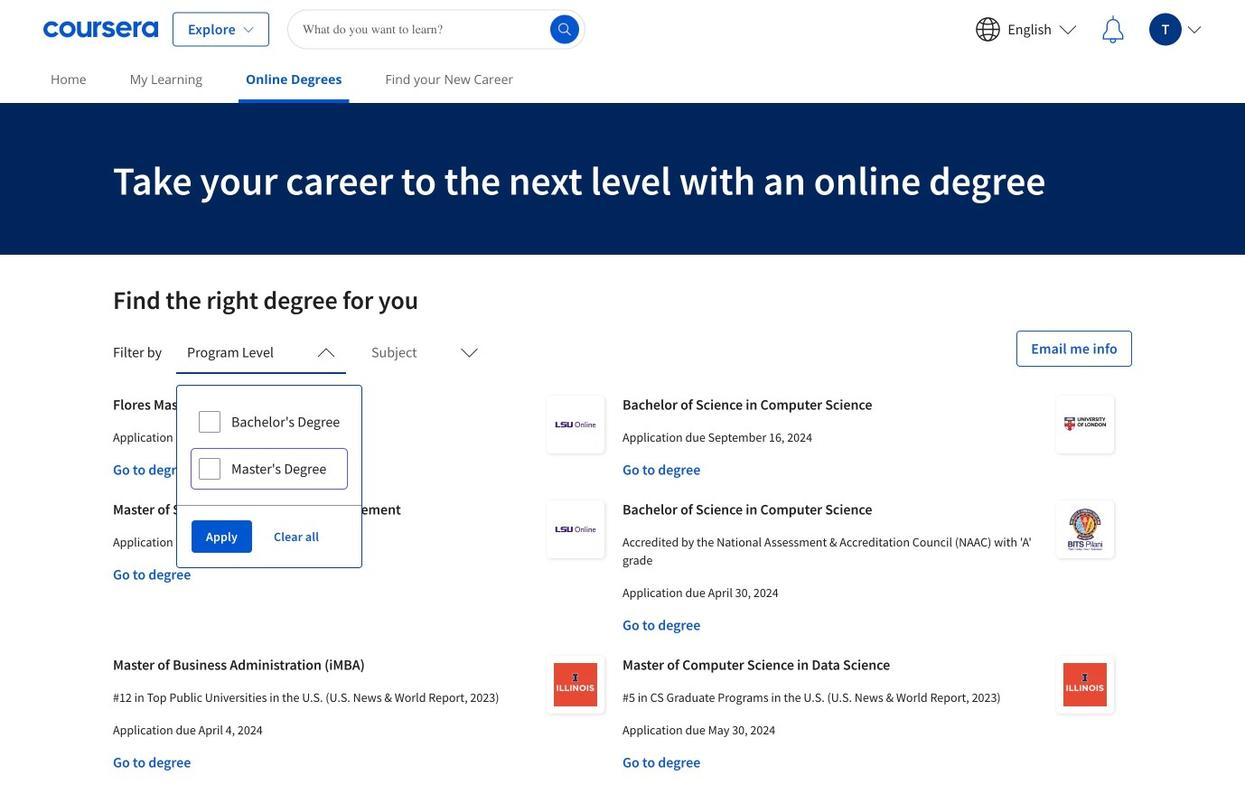 Task type: vqa. For each thing, say whether or not it's contained in the screenshot.
search field at the left top
yes



Task type: describe. For each thing, give the bounding box(es) containing it.
actions toolbar
[[177, 505, 362, 568]]

1 university of illinois at urbana-champaign image from the left
[[547, 656, 605, 714]]

1 louisiana state university image from the top
[[547, 396, 605, 454]]

birla institute of technology & science, pilani image
[[1057, 501, 1115, 559]]

2 university of illinois at urbana-champaign image from the left
[[1057, 656, 1115, 714]]

university of london image
[[1057, 396, 1115, 454]]



Task type: locate. For each thing, give the bounding box(es) containing it.
0 vertical spatial louisiana state university image
[[547, 396, 605, 454]]

0 horizontal spatial university of illinois at urbana-champaign image
[[547, 656, 605, 714]]

2 louisiana state university image from the top
[[547, 501, 605, 559]]

louisiana state university image
[[547, 396, 605, 454], [547, 501, 605, 559]]

options list list box
[[177, 386, 362, 505]]

1 vertical spatial louisiana state university image
[[547, 501, 605, 559]]

university of illinois at urbana-champaign image
[[547, 656, 605, 714], [1057, 656, 1115, 714]]

coursera image
[[43, 15, 158, 44]]

1 horizontal spatial university of illinois at urbana-champaign image
[[1057, 656, 1115, 714]]

None search field
[[287, 9, 586, 49]]



